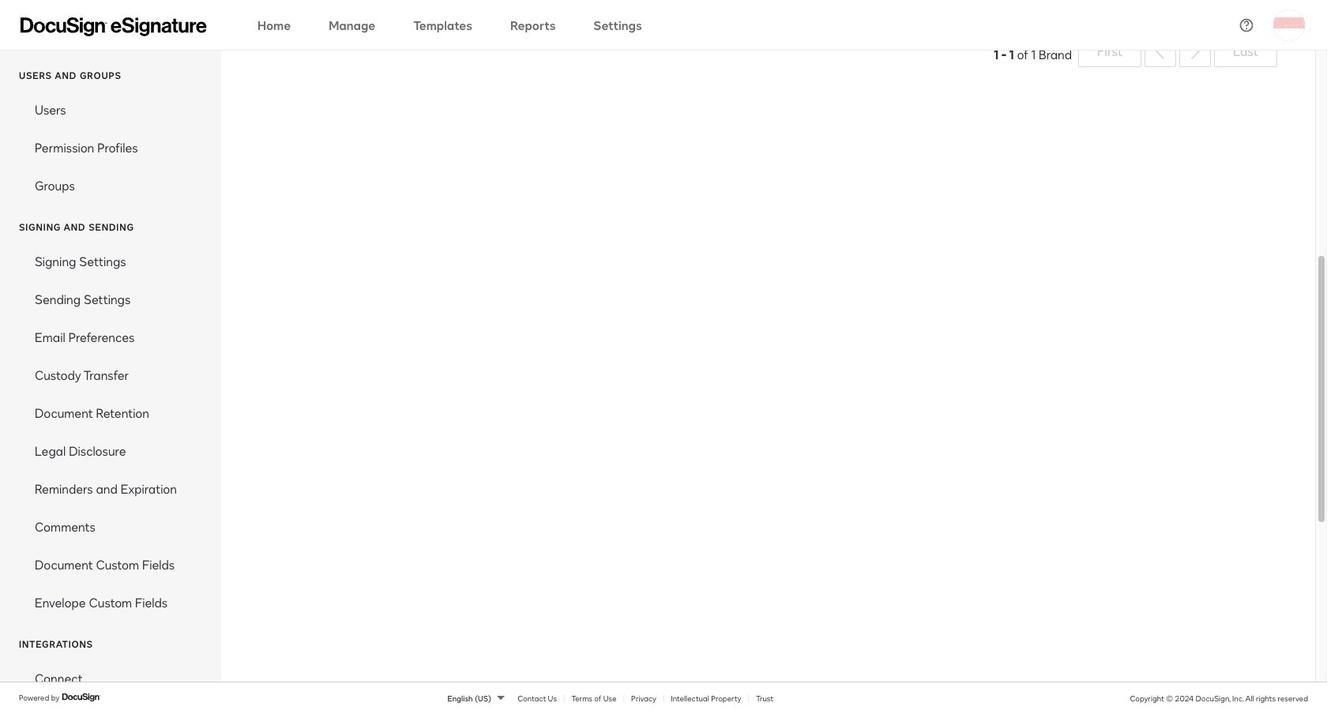 Task type: describe. For each thing, give the bounding box(es) containing it.
docusign image
[[62, 692, 101, 704]]

signing and sending element
[[0, 243, 221, 622]]



Task type: vqa. For each thing, say whether or not it's contained in the screenshot.
Fun image
no



Task type: locate. For each thing, give the bounding box(es) containing it.
users and groups element
[[0, 91, 221, 205]]

your uploaded profile image image
[[1274, 9, 1305, 41]]

docusign admin image
[[21, 17, 207, 36]]



